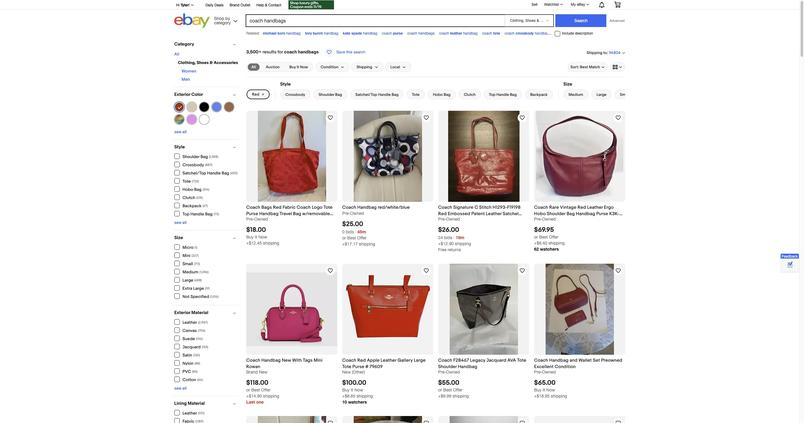 Task type: vqa. For each thing, say whether or not it's contained in the screenshot.


Task type: describe. For each thing, give the bounding box(es) containing it.
pvc
[[183, 369, 191, 375]]

sort: best match button
[[568, 62, 608, 72]]

coach handbag red/white/blue link
[[343, 205, 434, 211]]

handbags inside "main content"
[[298, 49, 319, 55]]

hobo for hobo bag
[[433, 92, 443, 97]]

$100.00 buy it now +$8.85 shipping 10 watchers
[[343, 380, 373, 405]]

it for $18.00
[[255, 235, 258, 240]]

red/white/blue
[[378, 205, 410, 211]]

pre-owned for $18.00
[[247, 217, 268, 222]]

0 horizontal spatial mini
[[183, 253, 191, 259]]

coach handbags link
[[408, 31, 435, 36]]

brand inside coach handbag new with tags mini rowan brand new
[[247, 370, 258, 375]]

pre- up $18.00
[[247, 217, 255, 222]]

tote inside coach bags red fabric coach logo tote purse handbag travel bag w/removable pouch
[[324, 205, 333, 211]]

satin (130)
[[183, 353, 200, 358]]

(130)
[[193, 354, 200, 358]]

satin
[[183, 353, 192, 358]]

backpack link
[[526, 90, 553, 99]]

all for color
[[183, 129, 187, 135]]

45m
[[358, 230, 366, 235]]

pre-owned for $69.95
[[535, 217, 556, 222]]

wallet
[[579, 358, 592, 364]]

top for top handle bag (73)
[[183, 212, 190, 217]]

leather inside the coach signature c stitch h1293-f19198 red embossed patent leather satchel purse
[[486, 211, 502, 217]]

save this search button
[[323, 47, 368, 57]]

shipping for $100.00
[[357, 394, 373, 399]]

get the coupon image
[[289, 0, 334, 9]]

coach for coach rare vintage red leather ergo hobo shoulder bag handbag purse k3k- 9219
[[535, 205, 549, 211]]

or for $55.00
[[439, 388, 442, 393]]

0 horizontal spatial all link
[[174, 52, 179, 57]]

bids for $25.00
[[346, 230, 354, 235]]

coach left logo
[[297, 205, 311, 211]]

coach handbag bag in used condition. lacquered red image
[[450, 417, 518, 424]]

coach bags red fabric coach logo tote purse handbag travel bag w/removable pouch link
[[247, 205, 338, 223]]

exterior color button
[[174, 92, 239, 98]]

watch coach rare vintage red leather ergo hobo shoulder bag handbag purse k3k-9219 image
[[615, 114, 623, 122]]

embossed
[[448, 211, 471, 217]]

suede
[[183, 337, 195, 342]]

not specified (1,016)
[[183, 294, 219, 300]]

or inside '$25.00 0 bids · 45m or best offer +$17.17 shipping'
[[343, 236, 346, 241]]

clothing, shoes & accessories
[[178, 60, 238, 65]]

brand outlet link
[[230, 2, 251, 9]]

0 horizontal spatial &
[[210, 60, 213, 65]]

see all button for color
[[174, 129, 187, 135]]

local button
[[386, 62, 412, 72]]

your shopping cart image
[[615, 2, 622, 8]]

include
[[563, 31, 575, 36]]

watch coach bags red fabric coach logo tote purse handbag travel bag w/removable pouch image
[[327, 114, 334, 122]]

kors
[[278, 31, 285, 36]]

hobo inside the coach rare vintage red leather ergo hobo shoulder bag handbag purse k3k- 9219
[[535, 211, 546, 217]]

pouch
[[247, 218, 260, 223]]

coach red apple leather gallery large tote purse # 79609 image
[[343, 276, 434, 344]]

coach f28467 legacy jacquard ava tote shoulder handbag heading
[[439, 358, 527, 370]]

clutch (231)
[[183, 195, 203, 200]]

advanced
[[610, 19, 625, 22]]

none submit inside shop by category banner
[[556, 14, 607, 27]]

see all for material
[[174, 386, 187, 392]]

leather
[[451, 31, 463, 36]]

buy it now link
[[286, 64, 312, 71]]

bag inside coach bags red fabric coach logo tote purse handbag travel bag w/removable pouch
[[293, 211, 302, 217]]

bag left (314)
[[194, 187, 202, 192]]

& inside help & contact link
[[265, 3, 268, 7]]

watch coach handbag bag in used condition. lacquered red image
[[519, 420, 526, 424]]

leather (2,967)
[[183, 320, 208, 325]]

sort: best match
[[571, 65, 601, 70]]

coach rare vintage red leather ergo hobo shoulder bag handbag purse k3k- 9219 heading
[[535, 205, 623, 223]]

coach handbag and wallet set preowned excellent condition pre-owned
[[535, 358, 623, 375]]

f28467
[[454, 358, 470, 364]]

shoulder up crossbody (887)
[[183, 154, 200, 159]]

offer for $118.00
[[261, 388, 271, 393]]

canvas
[[183, 328, 197, 334]]

handbag for spade
[[363, 31, 378, 36]]

(706)
[[198, 329, 205, 333]]

shoulder inside coach f28467 legacy jacquard ava tote shoulder handbag pre-owned
[[439, 365, 457, 370]]

leather down the lining material in the left bottom of the page
[[183, 411, 197, 416]]

spade
[[352, 31, 362, 36]]

handbag inside "coach handbag red/white/blue pre-owned"
[[358, 205, 377, 211]]

purse inside the coach rare vintage red leather ergo hobo shoulder bag handbag purse k3k- 9219
[[597, 211, 609, 217]]

it down '3,500 + results for coach handbags' at the left of page
[[297, 65, 299, 70]]

coach for coach red apple leather gallery large tote purse # 79609 new (other)
[[343, 358, 357, 364]]

medium for medium
[[569, 92, 584, 97]]

tyler
[[181, 3, 189, 7]]

handle for satchel/top handle bag (602)
[[207, 171, 221, 176]]

coach handbag and wallet set preowned image
[[354, 417, 422, 424]]

shop by category
[[214, 16, 231, 25]]

red inside coach bags red fabric coach logo tote purse handbag travel bag w/removable pouch
[[273, 205, 282, 211]]

(921)
[[198, 412, 205, 416]]

(other)
[[352, 370, 365, 375]]

bag left backpack link
[[510, 92, 517, 97]]

lining material
[[174, 401, 205, 407]]

large up extra
[[183, 278, 193, 283]]

offer inside '$25.00 0 bids · 45m or best offer +$17.17 shipping'
[[357, 236, 367, 241]]

shoulder inside the coach rare vintage red leather ergo hobo shoulder bag handbag purse k3k- 9219
[[547, 211, 566, 217]]

crossbody for crossbody (887)
[[183, 162, 204, 168]]

gallery
[[398, 358, 413, 364]]

94804
[[609, 51, 621, 55]]

rare
[[550, 205, 560, 211]]

handbag for crossbody
[[535, 31, 550, 36]]

exterior material button
[[174, 310, 239, 316]]

coach red apple leather gallery large tote purse # 79609 new (other)
[[343, 358, 426, 375]]

shipping inside $26.00 24 bids · 19m +$12.90 shipping free returns
[[455, 242, 472, 247]]

· for $25.00
[[355, 230, 357, 235]]

:
[[608, 50, 609, 55]]

coach for coach f28467 legacy jacquard ava tote shoulder handbag pre-owned
[[439, 358, 453, 364]]

bag left 'tote' link
[[392, 92, 399, 97]]

handbag for kors
[[286, 31, 301, 36]]

new inside coach red apple leather gallery large tote purse # 79609 new (other)
[[343, 370, 351, 375]]

+
[[259, 49, 262, 55]]

+$12.90
[[439, 242, 454, 247]]

men
[[182, 77, 190, 82]]

coach for tote
[[483, 31, 493, 36]]

1 horizontal spatial new
[[282, 358, 291, 364]]

watchers for $69.95
[[541, 247, 559, 252]]

$18.00 buy it now +$12.45 shipping
[[247, 227, 280, 246]]

clutch for clutch
[[464, 92, 476, 97]]

coach handbag red/white/blue pre-owned
[[343, 205, 410, 216]]

buy it now
[[290, 65, 308, 70]]

best inside '$25.00 0 bids · 45m or best offer +$17.17 shipping'
[[348, 236, 356, 241]]

+$18.95
[[535, 394, 550, 399]]

bag left clutch link at top right
[[444, 92, 451, 97]]

top handle bag link
[[484, 90, 522, 99]]

include description
[[563, 31, 594, 36]]

coach red apple leather gallery large tote purse # 79609 link
[[343, 358, 434, 370]]

see all for color
[[174, 129, 187, 135]]

offer for $55.00
[[454, 388, 463, 393]]

watchlist link
[[541, 1, 566, 8]]

red inside the coach rare vintage red leather ergo hobo shoulder bag handbag purse k3k- 9219
[[578, 205, 587, 211]]

coach for coach handbag new with tags mini rowan brand new
[[247, 358, 261, 364]]

79609
[[370, 365, 383, 370]]

to
[[604, 50, 608, 55]]

account navigation
[[173, 0, 626, 10]]

watch coach handbag and wallet set preowned excellent condition image
[[615, 268, 623, 275]]

contact
[[269, 3, 282, 7]]

buy for $18.00
[[247, 235, 254, 240]]

1 vertical spatial size
[[174, 235, 183, 241]]

shipping to : 94804
[[587, 50, 621, 55]]

handbag inside coach f28467 legacy jacquard ava tote shoulder handbag pre-owned
[[458, 365, 478, 370]]

offer for $69.95
[[550, 235, 559, 240]]

watchers for $100.00
[[348, 400, 367, 405]]

bag inside 'link'
[[336, 92, 342, 97]]

(19)
[[205, 287, 210, 291]]

extra
[[183, 286, 192, 291]]

my ebay link
[[568, 1, 592, 8]]

$100.00
[[343, 380, 367, 388]]

leather inside the coach rare vintage red leather ergo hobo shoulder bag handbag purse k3k- 9219
[[588, 205, 604, 211]]

coach for crossbody
[[505, 31, 515, 36]]

listing options selector. gallery view selected. image
[[613, 65, 623, 70]]

$26.00
[[439, 227, 460, 234]]

patent
[[472, 211, 485, 217]]

1 horizontal spatial handbags
[[419, 31, 435, 36]]

1 vertical spatial style
[[174, 144, 185, 150]]

help
[[257, 3, 264, 7]]

handle for top handle bag (73)
[[191, 212, 204, 217]]

large link
[[592, 90, 612, 99]]

coach signature c stitch h1293-f19198 red embossed patent leather satchel purse link
[[439, 205, 530, 223]]

see all button for material
[[174, 386, 187, 392]]

owned up $26.00
[[447, 217, 460, 222]]

(1,358)
[[209, 155, 218, 159]]

handbag inside the coach rare vintage red leather ergo hobo shoulder bag handbag purse k3k- 9219
[[576, 211, 596, 217]]

micro
[[183, 245, 194, 250]]

auction
[[266, 65, 280, 70]]

coach f28467 legacy jacquard ava tote shoulder handbag image
[[450, 264, 518, 355]]

shipping for shipping
[[357, 65, 373, 70]]

not
[[183, 294, 190, 300]]

help & contact link
[[257, 2, 282, 9]]

2 see from the top
[[174, 220, 182, 226]]

now for $65.00
[[547, 388, 556, 393]]

coach handbag new with tags mini rowan heading
[[247, 358, 323, 370]]

pre- inside coach handbag and wallet set preowned excellent condition pre-owned
[[535, 370, 543, 375]]

pre- up $26.00
[[439, 217, 447, 222]]

accessories
[[214, 60, 238, 65]]

condition inside coach handbag and wallet set preowned excellent condition pre-owned
[[555, 365, 576, 370]]

shop
[[214, 16, 224, 21]]

women men
[[182, 69, 197, 82]]

backpack for backpack (27)
[[183, 204, 202, 209]]

coach for bag
[[554, 31, 564, 36]]

or for $118.00
[[247, 388, 250, 393]]

auction link
[[262, 64, 284, 71]]

best for $55.00
[[444, 388, 452, 393]]

(73)
[[214, 212, 219, 216]]

bag left (602)
[[222, 171, 229, 176]]

bag left (73)
[[205, 212, 213, 217]]

pre- inside "coach handbag red/white/blue pre-owned"
[[343, 211, 351, 216]]

coach red apple leather gallery large tote purse # 79609 heading
[[343, 358, 426, 370]]

coach bags red fabric coach logo tote purse handbag travel bag w/removable pouch heading
[[247, 205, 334, 223]]

best for $69.95
[[540, 235, 548, 240]]

(231)
[[196, 196, 203, 200]]

hobo for hobo bag (314)
[[183, 187, 193, 192]]

lining
[[174, 401, 187, 407]]

(134)
[[196, 337, 203, 341]]

coach bag
[[554, 31, 572, 36]]

leather inside coach red apple leather gallery large tote purse # 79609 new (other)
[[381, 358, 397, 364]]

top for top handle bag
[[490, 92, 496, 97]]

free
[[439, 248, 447, 253]]

handbag for leather
[[464, 31, 478, 36]]

0
[[343, 230, 345, 235]]

tote inside coach red apple leather gallery large tote purse # 79609 new (other)
[[343, 365, 352, 370]]

pre- up $69.95 on the bottom right of page
[[535, 217, 543, 222]]

red down "all" "text box" on the top of the page
[[252, 92, 260, 97]]

$69.95
[[535, 227, 555, 234]]

purse inside coach bags red fabric coach logo tote purse handbag travel bag w/removable pouch
[[247, 211, 258, 217]]

owned inside coach f28467 legacy jacquard ava tote shoulder handbag pre-owned
[[447, 370, 460, 375]]

coach bags red fabric coach logo tote purse handbag travel bag w/removable pouch image
[[258, 111, 326, 202]]

now for $18.00
[[259, 235, 267, 240]]

(88)
[[195, 362, 200, 366]]

see for color
[[174, 129, 182, 135]]

backpack for backpack
[[531, 92, 548, 97]]

red link
[[247, 90, 270, 99]]

pre-owned for $26.00
[[439, 217, 460, 222]]

shipping for $118.00
[[263, 394, 280, 399]]

red inside the coach signature c stitch h1293-f19198 red embossed patent leather satchel purse
[[439, 211, 447, 217]]

all inside "main content"
[[252, 65, 256, 70]]



Task type: locate. For each thing, give the bounding box(es) containing it.
1 horizontal spatial condition
[[555, 365, 576, 370]]

$26.00 24 bids · 19m +$12.90 shipping free returns
[[439, 227, 472, 253]]

!
[[189, 3, 190, 7]]

0 vertical spatial clutch
[[464, 92, 476, 97]]

coach f28467 legacy jacquard ava tote shoulder handbag link
[[439, 358, 530, 370]]

1 vertical spatial shipping
[[357, 65, 373, 70]]

shipping right "+$18.95"
[[551, 394, 568, 399]]

material up (2,967)
[[192, 310, 209, 316]]

1 vertical spatial see
[[174, 220, 182, 226]]

shop by category banner
[[173, 0, 626, 29]]

0 vertical spatial mini
[[183, 253, 191, 259]]

small (711)
[[183, 262, 200, 267]]

2 all from the top
[[183, 220, 187, 226]]

Search for anything text field
[[247, 15, 504, 26]]

or inside $69.95 or best offer +$8.40 shipping 62 watchers
[[535, 235, 539, 240]]

satchel/top inside "main content"
[[356, 92, 378, 97]]

watch coach f28467 legacy jacquard ava tote shoulder handbag image
[[519, 268, 526, 275]]

leather up 79609
[[381, 358, 397, 364]]

buy down '3,500 + results for coach handbags' at the left of page
[[290, 65, 296, 70]]

new left the (other) in the left bottom of the page
[[343, 370, 351, 375]]

1 vertical spatial condition
[[555, 365, 576, 370]]

feedback
[[783, 255, 799, 259]]

handle for top handle bag
[[497, 92, 510, 97]]

0 vertical spatial size
[[564, 81, 573, 87]]

0 horizontal spatial ·
[[355, 230, 357, 235]]

0 vertical spatial all link
[[174, 52, 179, 57]]

coach inside coach leather handbag
[[440, 31, 450, 36]]

0 vertical spatial see
[[174, 129, 182, 135]]

2 exterior from the top
[[174, 310, 191, 316]]

coach for coach handbag red/white/blue pre-owned
[[343, 205, 357, 211]]

bids up +$12.90
[[445, 236, 453, 240]]

1 pre-owned from the left
[[247, 217, 268, 222]]

authentic red coach purse new with tags   msrp $295.00 image
[[258, 417, 326, 424]]

(83)
[[192, 370, 198, 374]]

watchlist
[[545, 2, 560, 7]]

coach inside coach purse
[[382, 31, 392, 36]]

best inside $118.00 or best offer +$14.90 shipping last one
[[252, 388, 260, 393]]

0 horizontal spatial style
[[174, 144, 185, 150]]

nylon (88)
[[183, 361, 200, 366]]

$25.00
[[343, 221, 364, 229]]

0 horizontal spatial new
[[259, 370, 268, 375]]

2 horizontal spatial new
[[343, 370, 351, 375]]

$65.00 buy it now +$18.95 shipping
[[535, 380, 568, 399]]

jacquard left the ava
[[487, 358, 507, 364]]

owned up $65.00
[[543, 370, 556, 375]]

0 vertical spatial bids
[[346, 230, 354, 235]]

2 vertical spatial hobo
[[535, 211, 546, 217]]

2 horizontal spatial hobo
[[535, 211, 546, 217]]

1 exterior from the top
[[174, 92, 191, 98]]

1 vertical spatial all link
[[248, 64, 260, 71]]

coach signature c stitch h1293-f19198 red embossed patent leather satchel purse image
[[448, 111, 520, 202]]

3 see all button from the top
[[174, 386, 187, 392]]

coach crossbody handbag
[[505, 31, 550, 36]]

medium link
[[564, 90, 589, 99]]

2 pre-owned from the left
[[439, 217, 460, 222]]

exterior color
[[174, 92, 203, 98]]

shoulder bag
[[319, 92, 342, 97]]

shipping up one
[[263, 394, 280, 399]]

0 horizontal spatial all
[[174, 52, 179, 57]]

large inside coach red apple leather gallery large tote purse # 79609 new (other)
[[414, 358, 426, 364]]

crossbody
[[516, 31, 534, 36]]

mini down micro
[[183, 253, 191, 259]]

all up 'style' dropdown button
[[183, 129, 187, 135]]

large left small link
[[597, 92, 607, 97]]

1 horizontal spatial mini
[[314, 358, 323, 364]]

1 vertical spatial watchers
[[348, 400, 367, 405]]

condition inside condition dropdown button
[[321, 65, 339, 70]]

tote inside coach f28467 legacy jacquard ava tote shoulder handbag pre-owned
[[518, 358, 527, 364]]

0 vertical spatial small
[[621, 92, 630, 97]]

now for $100.00
[[355, 388, 364, 393]]

watchers inside $100.00 buy it now +$8.85 shipping 10 watchers
[[348, 400, 367, 405]]

shipping inside $18.00 buy it now +$12.45 shipping
[[263, 241, 280, 246]]

· for $26.00
[[454, 236, 455, 240]]

1 vertical spatial see all button
[[174, 220, 187, 226]]

1 horizontal spatial backpack
[[531, 92, 548, 97]]

0 vertical spatial brand
[[230, 3, 240, 7]]

now inside the $65.00 buy it now +$18.95 shipping
[[547, 388, 556, 393]]

coach for coach handbag and wallet set preowned excellent condition pre-owned
[[535, 358, 549, 364]]

handle for satchel/top handle bag
[[379, 92, 391, 97]]

medium
[[569, 92, 584, 97], [183, 270, 199, 275]]

0 vertical spatial top
[[490, 92, 496, 97]]

2 see all from the top
[[174, 220, 187, 226]]

small for small (711)
[[183, 262, 193, 267]]

tote right the ava
[[518, 358, 527, 364]]

watch authentic red coach purse new with tags   msrp $295.00 image
[[327, 420, 334, 424]]

large right gallery
[[414, 358, 426, 364]]

travel
[[280, 211, 292, 217]]

0 horizontal spatial medium
[[183, 270, 199, 275]]

0 horizontal spatial top
[[183, 212, 190, 217]]

watch coach handbag and wallet set preowned image
[[423, 420, 430, 424]]

ebay
[[577, 2, 586, 7]]

coach inside "main content"
[[284, 49, 297, 55]]

shipping inside the $65.00 buy it now +$18.95 shipping
[[551, 394, 568, 399]]

see all button up 'style' dropdown button
[[174, 129, 187, 135]]

coach left leather
[[440, 31, 450, 36]]

related:
[[247, 31, 260, 36]]

main content
[[244, 39, 636, 424]]

4 handbag from the left
[[464, 31, 478, 36]]

2 vertical spatial see
[[174, 386, 182, 392]]

brand left the outlet
[[230, 3, 240, 7]]

pre-
[[343, 211, 351, 216], [247, 217, 255, 222], [439, 217, 447, 222], [535, 217, 543, 222], [439, 370, 447, 375], [535, 370, 543, 375]]

condition down and
[[555, 365, 576, 370]]

(27)
[[203, 204, 208, 208]]

handbag down f28467
[[458, 365, 478, 370]]

leather up the 'canvas'
[[183, 320, 197, 325]]

it up +$8.85
[[351, 388, 354, 393]]

1 horizontal spatial bids
[[445, 236, 453, 240]]

new left with
[[282, 358, 291, 364]]

crossbody for crossbody
[[286, 92, 306, 97]]

$65.00
[[535, 380, 556, 388]]

new
[[282, 358, 291, 364], [259, 370, 268, 375], [343, 370, 351, 375]]

handbag right burch
[[324, 31, 339, 36]]

purse inside coach red apple leather gallery large tote purse # 79609 new (other)
[[353, 365, 365, 370]]

small inside "main content"
[[621, 92, 630, 97]]

hobo bag
[[433, 92, 451, 97]]

all down 3,500
[[252, 65, 256, 70]]

small right large link
[[621, 92, 630, 97]]

(688)
[[195, 279, 202, 283]]

medium down small (711)
[[183, 270, 199, 275]]

coach for coach signature c stitch h1293-f19198 red embossed patent leather satchel purse
[[439, 205, 453, 211]]

shipping inside $55.00 or best offer +$9.99 shipping
[[453, 394, 469, 399]]

shipping
[[587, 50, 603, 55], [357, 65, 373, 70]]

1 vertical spatial backpack
[[183, 204, 202, 209]]

0 vertical spatial hobo
[[433, 92, 443, 97]]

best inside $69.95 or best offer +$8.40 shipping 62 watchers
[[540, 235, 548, 240]]

owned up $69.95 on the bottom right of page
[[543, 217, 556, 222]]

extra large (19)
[[183, 286, 210, 291]]

5 handbag from the left
[[535, 31, 550, 36]]

1 vertical spatial medium
[[183, 270, 199, 275]]

watchers down +$8.85
[[348, 400, 367, 405]]

it for $65.00
[[543, 388, 546, 393]]

tote left (723)
[[183, 179, 191, 184]]

shipping for $18.00
[[263, 241, 280, 246]]

w/removable
[[303, 211, 330, 217]]

coach up pouch
[[247, 205, 261, 211]]

see for material
[[174, 386, 182, 392]]

0 horizontal spatial small
[[183, 262, 193, 267]]

shipping for $55.00
[[453, 394, 469, 399]]

men link
[[182, 77, 190, 82]]

watch coach poppy red handbag with detachable shoulder strap and dust bag image
[[615, 420, 623, 424]]

0 vertical spatial condition
[[321, 65, 339, 70]]

it up "+$18.95"
[[543, 388, 546, 393]]

best
[[581, 65, 589, 70], [540, 235, 548, 240], [348, 236, 356, 241], [252, 388, 260, 393], [444, 388, 452, 393]]

see all up 'style' dropdown button
[[174, 129, 187, 135]]

clutch for clutch (231)
[[183, 195, 195, 200]]

watchers inside $69.95 or best offer +$8.40 shipping 62 watchers
[[541, 247, 559, 252]]

red inside coach red apple leather gallery large tote purse # 79609 new (other)
[[358, 358, 366, 364]]

brand outlet
[[230, 3, 251, 7]]

0 vertical spatial all
[[174, 52, 179, 57]]

handbag inside coach leather handbag
[[464, 31, 478, 36]]

· inside '$25.00 0 bids · 45m or best offer +$17.17 shipping'
[[355, 230, 357, 235]]

all link down category
[[174, 52, 179, 57]]

offer down $55.00
[[454, 388, 463, 393]]

buy for $65.00
[[535, 388, 542, 393]]

owned up $55.00
[[447, 370, 460, 375]]

satchel/top
[[356, 92, 378, 97], [183, 171, 206, 176]]

coach for purse
[[382, 31, 392, 36]]

coach handbag red/white/blue image
[[354, 111, 422, 202]]

large (688)
[[183, 278, 202, 283]]

bids inside $26.00 24 bids · 19m +$12.90 shipping free returns
[[445, 236, 453, 240]]

coach inside coach handbag and wallet set preowned excellent condition pre-owned
[[535, 358, 549, 364]]

1 vertical spatial handbags
[[298, 49, 319, 55]]

all down category
[[174, 52, 179, 57]]

$118.00 or best offer +$14.90 shipping last one
[[247, 380, 280, 405]]

· inside $26.00 24 bids · 19m +$12.90 shipping free returns
[[454, 236, 455, 240]]

0 horizontal spatial backpack
[[183, 204, 202, 209]]

shipping right +$8.85
[[357, 394, 373, 399]]

brand inside account "navigation"
[[230, 3, 240, 7]]

material for lining material
[[188, 401, 205, 407]]

1 horizontal spatial medium
[[569, 92, 584, 97]]

bids right 0
[[346, 230, 354, 235]]

0 horizontal spatial satchel/top
[[183, 171, 206, 176]]

(1,086)
[[200, 270, 209, 274]]

mini inside coach handbag new with tags mini rowan brand new
[[314, 358, 323, 364]]

material up leather (921)
[[188, 401, 205, 407]]

0 vertical spatial handbags
[[419, 31, 435, 36]]

buy up +$12.45
[[247, 235, 254, 240]]

$69.95 or best offer +$8.40 shipping 62 watchers
[[535, 227, 565, 252]]

1 horizontal spatial all link
[[248, 64, 260, 71]]

coach right purse
[[408, 31, 418, 36]]

shipping down search
[[357, 65, 373, 70]]

stitch
[[480, 205, 492, 211]]

0 vertical spatial backpack
[[531, 92, 548, 97]]

offer inside $118.00 or best offer +$14.90 shipping last one
[[261, 388, 271, 393]]

tory burch handbag
[[305, 31, 339, 36]]

exterior up leather (2,967)
[[174, 310, 191, 316]]

sort:
[[571, 65, 580, 70]]

small
[[621, 92, 630, 97], [183, 262, 193, 267]]

mini right tags
[[314, 358, 323, 364]]

0 vertical spatial material
[[192, 310, 209, 316]]

2 vertical spatial all
[[183, 386, 187, 392]]

bids inside '$25.00 0 bids · 45m or best offer +$17.17 shipping'
[[346, 230, 354, 235]]

local
[[391, 65, 400, 70]]

1 see from the top
[[174, 129, 182, 135]]

or inside $55.00 or best offer +$9.99 shipping
[[439, 388, 442, 393]]

watch coach handbag red/white/blue image
[[423, 114, 430, 122]]

1 vertical spatial brand
[[247, 370, 258, 375]]

medium for medium (1,086)
[[183, 270, 199, 275]]

category
[[174, 41, 194, 47]]

coach right tote
[[505, 31, 515, 36]]

handbag inside coach bags red fabric coach logo tote purse handbag travel bag w/removable pouch
[[259, 211, 279, 217]]

buy inside the $65.00 buy it now +$18.95 shipping
[[535, 388, 542, 393]]

small for small
[[621, 92, 630, 97]]

coach inside the coach rare vintage red leather ergo hobo shoulder bag handbag purse k3k- 9219
[[535, 205, 549, 211]]

leather left ergo
[[588, 205, 604, 211]]

(314)
[[203, 188, 209, 192]]

coach inside coach f28467 legacy jacquard ava tote shoulder handbag pre-owned
[[439, 358, 453, 364]]

+$8.40
[[535, 241, 548, 246]]

shipping for $69.95
[[549, 241, 565, 246]]

3,500 + results for coach handbags
[[247, 49, 319, 55]]

bags
[[262, 205, 272, 211]]

handbag inside coach handbag and wallet set preowned excellent condition pre-owned
[[550, 358, 569, 364]]

owned inside coach handbag and wallet set preowned excellent condition pre-owned
[[543, 370, 556, 375]]

style inside "main content"
[[280, 81, 291, 87]]

handbags
[[419, 31, 435, 36], [298, 49, 319, 55]]

handbag left with
[[262, 358, 281, 364]]

shipping inside $69.95 or best offer +$8.40 shipping 62 watchers
[[549, 241, 565, 246]]

bag down condition dropdown button
[[336, 92, 342, 97]]

daily
[[206, 3, 214, 7]]

pre- up "$25.00"
[[343, 211, 351, 216]]

3 see from the top
[[174, 386, 182, 392]]

0 vertical spatial style
[[280, 81, 291, 87]]

exterior for exterior color
[[174, 92, 191, 98]]

3 all from the top
[[183, 386, 187, 392]]

best up +$9.99
[[444, 388, 452, 393]]

2 handbag from the left
[[324, 31, 339, 36]]

coach handbag new with tags mini rowan brand new
[[247, 358, 323, 375]]

handbag for burch
[[324, 31, 339, 36]]

results
[[263, 49, 277, 55]]

pre-owned up $18.00
[[247, 217, 268, 222]]

coach up 'embossed'
[[439, 205, 453, 211]]

coach for handbags
[[408, 31, 418, 36]]

1 all from the top
[[183, 129, 187, 135]]

now inside $18.00 buy it now +$12.45 shipping
[[259, 235, 267, 240]]

it inside $100.00 buy it now +$8.85 shipping 10 watchers
[[351, 388, 354, 393]]

(64)
[[197, 378, 203, 382]]

style up the shoulder bag (1,358)
[[174, 144, 185, 150]]

condition down save
[[321, 65, 339, 70]]

$118.00
[[247, 380, 269, 388]]

1 horizontal spatial ·
[[454, 236, 455, 240]]

1 horizontal spatial all
[[252, 65, 256, 70]]

now inside $100.00 buy it now +$8.85 shipping 10 watchers
[[355, 388, 364, 393]]

1 horizontal spatial hobo
[[433, 92, 443, 97]]

1 horizontal spatial brand
[[247, 370, 258, 375]]

coach signature c stitch h1293-f19198 red embossed patent leather satchel purse heading
[[439, 205, 522, 223]]

coach inside the coach signature c stitch h1293-f19198 red embossed patent leather satchel purse
[[439, 205, 453, 211]]

(133)
[[202, 345, 208, 349]]

top handle bag (73)
[[183, 212, 219, 217]]

handbag inside kate spade handbag
[[363, 31, 378, 36]]

material for exterior material
[[192, 310, 209, 316]]

help & contact
[[257, 3, 282, 7]]

clutch right hobo bag
[[464, 92, 476, 97]]

shipping down 19m on the bottom right of page
[[455, 242, 472, 247]]

handbag up "$25.00"
[[358, 205, 377, 211]]

cotton (64)
[[183, 378, 203, 383]]

pre-owned up $26.00
[[439, 217, 460, 222]]

1 horizontal spatial shipping
[[587, 50, 603, 55]]

red up #
[[358, 358, 366, 364]]

it inside the $65.00 buy it now +$18.95 shipping
[[543, 388, 546, 393]]

1 horizontal spatial clutch
[[464, 92, 476, 97]]

red left 'embossed'
[[439, 211, 447, 217]]

2 horizontal spatial pre-owned
[[535, 217, 556, 222]]

None submit
[[556, 14, 607, 27]]

1 horizontal spatial jacquard
[[487, 358, 507, 364]]

handbag inside coach crossbody handbag
[[535, 31, 550, 36]]

0 horizontal spatial pre-owned
[[247, 217, 268, 222]]

1 horizontal spatial satchel/top
[[356, 92, 378, 97]]

crossbody down buy it now link
[[286, 92, 306, 97]]

purse inside the coach signature c stitch h1293-f19198 red embossed patent leather satchel purse
[[439, 218, 451, 223]]

best inside $55.00 or best offer +$9.99 shipping
[[444, 388, 452, 393]]

tote link
[[407, 90, 425, 99]]

1 vertical spatial small
[[183, 262, 193, 267]]

daily deals link
[[206, 2, 224, 9]]

shipping inside '$25.00 0 bids · 45m or best offer +$17.17 shipping'
[[359, 242, 376, 247]]

pre- inside coach f28467 legacy jacquard ava tote shoulder handbag pre-owned
[[439, 370, 447, 375]]

0 vertical spatial watchers
[[541, 247, 559, 252]]

(723)
[[192, 179, 199, 183]]

3 handbag from the left
[[363, 31, 378, 36]]

2 vertical spatial see all
[[174, 386, 187, 392]]

1 horizontal spatial pre-owned
[[439, 217, 460, 222]]

coach rare vintage red leather ergo hobo shoulder bag handbag purse k3k-9219 image
[[536, 111, 624, 202]]

my ebay
[[571, 2, 586, 7]]

cotton
[[183, 378, 196, 383]]

shoes
[[197, 60, 209, 65]]

1 vertical spatial clutch
[[183, 195, 195, 200]]

(2,967)
[[198, 321, 208, 325]]

tote left the (other) in the left bottom of the page
[[343, 365, 352, 370]]

exterior left color
[[174, 92, 191, 98]]

0 vertical spatial see all button
[[174, 129, 187, 135]]

main content containing $25.00
[[244, 39, 636, 424]]

coach handbag and wallet set preowned excellent condition heading
[[535, 358, 623, 370]]

coach for coach bags red fabric coach logo tote purse handbag travel bag w/removable pouch
[[247, 205, 261, 211]]

0 horizontal spatial brand
[[230, 3, 240, 7]]

shipping inside $100.00 buy it now +$8.85 shipping 10 watchers
[[357, 394, 373, 399]]

tote inside 'tote' link
[[412, 92, 420, 97]]

1 horizontal spatial size
[[564, 81, 573, 87]]

exterior
[[174, 92, 191, 98], [174, 310, 191, 316]]

handbag inside tory burch handbag
[[324, 31, 339, 36]]

coach up rowan on the left bottom
[[247, 358, 261, 364]]

0 horizontal spatial clutch
[[183, 195, 195, 200]]

shoulder inside 'link'
[[319, 92, 335, 97]]

0 vertical spatial jacquard
[[183, 345, 201, 350]]

0 horizontal spatial condition
[[321, 65, 339, 70]]

satchel/top down shipping dropdown button
[[356, 92, 378, 97]]

buy for $100.00
[[343, 388, 350, 393]]

1 vertical spatial all
[[252, 65, 256, 70]]

1 vertical spatial mini
[[314, 358, 323, 364]]

0 horizontal spatial crossbody
[[183, 162, 204, 168]]

offer inside $69.95 or best offer +$8.40 shipping 62 watchers
[[550, 235, 559, 240]]

backpack inside "main content"
[[531, 92, 548, 97]]

exterior for exterior material
[[174, 310, 191, 316]]

1 horizontal spatial crossbody
[[286, 92, 306, 97]]

handbag inside coach handbag new with tags mini rowan brand new
[[262, 358, 281, 364]]

0 horizontal spatial watchers
[[348, 400, 367, 405]]

owned inside "coach handbag red/white/blue pre-owned"
[[351, 211, 364, 216]]

by
[[226, 16, 230, 21]]

large down the (688) on the bottom left
[[193, 286, 204, 291]]

1 see all button from the top
[[174, 129, 187, 135]]

coach handbag red/white/blue heading
[[343, 205, 410, 211]]

or for $69.95
[[535, 235, 539, 240]]

bids for $26.00
[[445, 236, 453, 240]]

it inside $18.00 buy it now +$12.45 shipping
[[255, 235, 258, 240]]

0 vertical spatial &
[[265, 3, 268, 7]]

pre- up $55.00
[[439, 370, 447, 375]]

1 vertical spatial jacquard
[[487, 358, 507, 364]]

handbag inside the michael kors handbag
[[286, 31, 301, 36]]

best up +$14.90
[[252, 388, 260, 393]]

0 horizontal spatial bids
[[346, 230, 354, 235]]

size inside "main content"
[[564, 81, 573, 87]]

buy inside $18.00 buy it now +$12.45 shipping
[[247, 235, 254, 240]]

shipping for $65.00
[[551, 394, 568, 399]]

shipping for shipping to : 94804
[[587, 50, 603, 55]]

(602)
[[230, 171, 238, 175]]

1 vertical spatial bids
[[445, 236, 453, 240]]

all down cotton
[[183, 386, 187, 392]]

with
[[292, 358, 302, 364]]

3 pre-owned from the left
[[535, 217, 556, 222]]

now down '3,500 + results for coach handbags' at the left of page
[[300, 65, 308, 70]]

(227)
[[192, 254, 199, 258]]

coach inside coach handbag new with tags mini rowan brand new
[[247, 358, 261, 364]]

coach handbag new with tags mini rowan image
[[247, 273, 338, 347]]

best for $118.00
[[252, 388, 260, 393]]

All selected text field
[[252, 64, 256, 70]]

tote right logo
[[324, 205, 333, 211]]

best up +$8.40
[[540, 235, 548, 240]]

satchel
[[503, 211, 519, 217]]

satchel/top up (723)
[[183, 171, 206, 176]]

medium inside "main content"
[[569, 92, 584, 97]]

leather
[[588, 205, 604, 211], [486, 211, 502, 217], [183, 320, 197, 325], [381, 358, 397, 364], [183, 411, 197, 416]]

satchel/top for satchel/top handle bag
[[356, 92, 378, 97]]

hobo bag (314)
[[183, 187, 209, 192]]

0 horizontal spatial shipping
[[357, 65, 373, 70]]

1 vertical spatial satchel/top
[[183, 171, 206, 176]]

hobo down tote (723)
[[183, 187, 193, 192]]

1 see all from the top
[[174, 129, 187, 135]]

bag down fabric
[[293, 211, 302, 217]]

coach for leather
[[440, 31, 450, 36]]

coach inside "coach handbag red/white/blue pre-owned"
[[343, 205, 357, 211]]

hobo right 'tote' link
[[433, 92, 443, 97]]

+$17.17
[[343, 242, 358, 247]]

2 see all button from the top
[[174, 220, 187, 226]]

coach left tote
[[483, 31, 493, 36]]

michael
[[263, 31, 277, 36]]

jacquard inside coach f28467 legacy jacquard ava tote shoulder handbag pre-owned
[[487, 358, 507, 364]]

0 vertical spatial shipping
[[587, 50, 603, 55]]

1 vertical spatial material
[[188, 401, 205, 407]]

watchers
[[541, 247, 559, 252], [348, 400, 367, 405]]

handbag right kors
[[286, 31, 301, 36]]

bag inside the coach rare vintage red leather ergo hobo shoulder bag handbag purse k3k- 9219
[[567, 211, 575, 217]]

1 horizontal spatial style
[[280, 81, 291, 87]]

crossbody inside "main content"
[[286, 92, 306, 97]]

0 horizontal spatial jacquard
[[183, 345, 201, 350]]

buy inside $100.00 buy it now +$8.85 shipping 10 watchers
[[343, 388, 350, 393]]

size up medium link
[[564, 81, 573, 87]]

vintage
[[561, 205, 577, 211]]

coach up "$25.00"
[[343, 205, 357, 211]]

all for material
[[183, 386, 187, 392]]

for
[[278, 49, 283, 55]]

watch coach red apple leather gallery large tote purse # 79609 image
[[423, 268, 430, 275]]

0 vertical spatial all
[[183, 129, 187, 135]]

& right shoes
[[210, 60, 213, 65]]

watch coach handbag new with tags mini rowan image
[[327, 268, 334, 275]]

1 horizontal spatial watchers
[[541, 247, 559, 252]]

top inside the top handle bag link
[[490, 92, 496, 97]]

0 vertical spatial ·
[[355, 230, 357, 235]]

shoulder
[[319, 92, 335, 97], [183, 154, 200, 159], [547, 211, 566, 217], [439, 365, 457, 370]]

coach up the excellent
[[535, 358, 549, 364]]

new up $118.00
[[259, 370, 268, 375]]

$55.00
[[439, 380, 460, 388]]

shipping inside $118.00 or best offer +$14.90 shipping last one
[[263, 394, 280, 399]]

1 horizontal spatial &
[[265, 3, 268, 7]]

crossbody down the shoulder bag (1,358)
[[183, 162, 204, 168]]

coach inside the coach tote
[[483, 31, 493, 36]]

best inside dropdown button
[[581, 65, 589, 70]]

f19198
[[508, 205, 521, 211]]

it for $100.00
[[351, 388, 354, 393]]

1 handbag from the left
[[286, 31, 301, 36]]

0 horizontal spatial hobo
[[183, 187, 193, 192]]

owned up $18.00
[[255, 217, 268, 222]]

lining material button
[[174, 401, 239, 407]]

0 vertical spatial crossbody
[[286, 92, 306, 97]]

or inside $118.00 or best offer +$14.90 shipping last one
[[247, 388, 250, 393]]

one
[[256, 400, 264, 405]]

1 vertical spatial crossbody
[[183, 162, 204, 168]]

exterior material
[[174, 310, 209, 316]]

coach handbag and wallet set preowned excellent condition image
[[546, 264, 614, 355]]

clutch inside "main content"
[[464, 92, 476, 97]]

coach inside coach red apple leather gallery large tote purse # 79609 new (other)
[[343, 358, 357, 364]]

2 vertical spatial see all button
[[174, 386, 187, 392]]

0 vertical spatial see all
[[174, 129, 187, 135]]

bag up (887)
[[201, 154, 208, 159]]

3 see all from the top
[[174, 386, 187, 392]]

satchel/top for satchel/top handle bag (602)
[[183, 171, 206, 176]]

tote left hobo bag
[[412, 92, 420, 97]]

watch coach signature c stitch h1293-f19198 red embossed patent leather satchel purse image
[[519, 114, 526, 122]]

1 vertical spatial see all
[[174, 220, 187, 226]]

0 horizontal spatial size
[[174, 235, 183, 241]]

owned up "$25.00"
[[351, 211, 364, 216]]

ergo
[[605, 205, 614, 211]]



